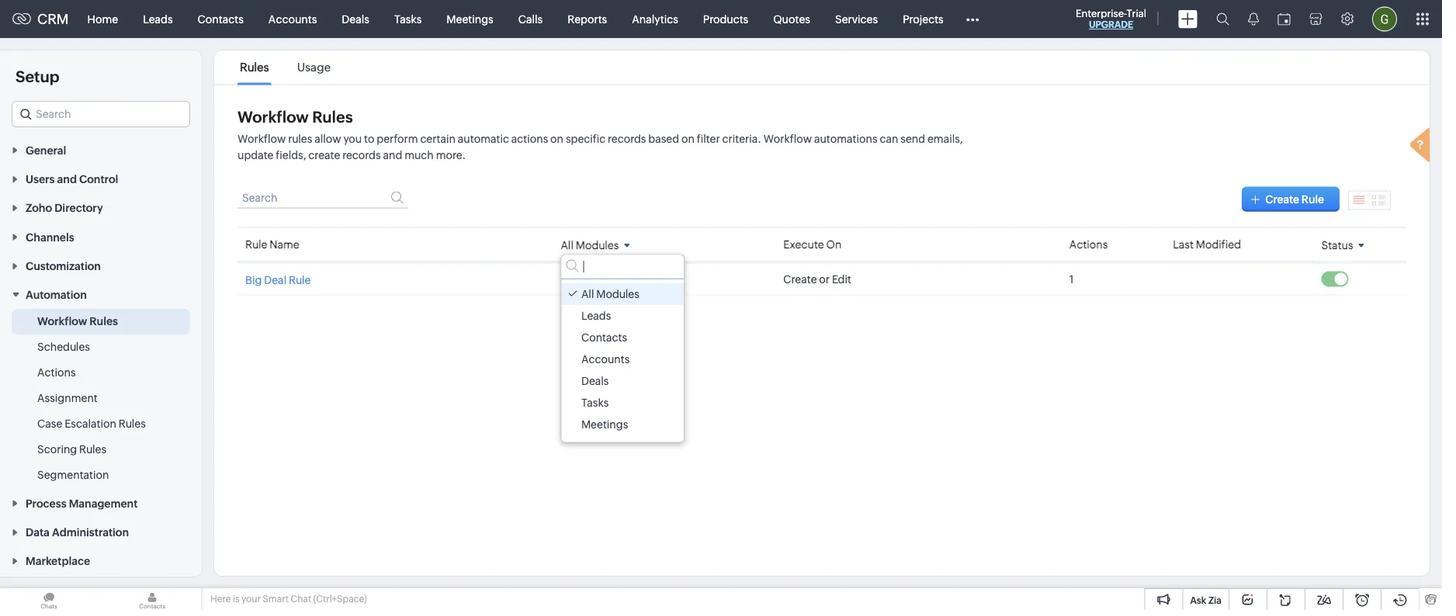 Task type: locate. For each thing, give the bounding box(es) containing it.
data administration button
[[0, 517, 202, 546]]

1 horizontal spatial all
[[581, 288, 594, 300]]

1 vertical spatial contacts
[[581, 331, 627, 344]]

1 horizontal spatial workflow rules
[[238, 108, 353, 126]]

workflow up rules
[[238, 108, 309, 126]]

workflow
[[238, 108, 309, 126], [238, 133, 286, 145], [764, 133, 812, 145], [37, 315, 87, 328]]

all
[[561, 239, 574, 251], [581, 288, 594, 300]]

modules inside tree
[[596, 288, 639, 300]]

automation button
[[0, 280, 202, 309]]

assignment link
[[37, 391, 98, 406]]

create
[[1266, 193, 1300, 205], [784, 273, 817, 285]]

Search text field
[[12, 102, 189, 127], [238, 187, 408, 209]]

analytics link
[[620, 0, 691, 38]]

tasks
[[394, 13, 422, 25], [581, 396, 609, 409]]

1
[[1070, 273, 1074, 285]]

on right the actions
[[551, 133, 564, 145]]

rule left name
[[245, 238, 267, 251]]

rules inside case escalation rules link
[[119, 418, 146, 430]]

profile element
[[1364, 0, 1407, 38]]

leads right home link
[[143, 13, 173, 25]]

1 vertical spatial meetings
[[581, 418, 628, 431]]

on left filter
[[682, 133, 695, 145]]

create menu image
[[1179, 10, 1198, 28]]

create for create rule
[[1266, 193, 1300, 205]]

execute
[[784, 238, 825, 251]]

workflow rules up the 'schedules' link
[[37, 315, 118, 328]]

leads inside tree
[[581, 309, 611, 322]]

leads down the all modules field
[[581, 309, 611, 322]]

0 horizontal spatial accounts
[[269, 13, 317, 25]]

0 vertical spatial contacts
[[198, 13, 244, 25]]

create rule
[[1266, 193, 1325, 205]]

1 horizontal spatial on
[[682, 133, 695, 145]]

0 horizontal spatial meetings
[[447, 13, 494, 25]]

here is your smart chat (ctrl+space)
[[210, 594, 367, 605]]

reports link
[[555, 0, 620, 38]]

rules down case escalation rules link
[[79, 443, 106, 456]]

users and control button
[[0, 164, 202, 193]]

case
[[37, 418, 62, 430]]

1 vertical spatial all
[[581, 288, 594, 300]]

and down "perform"
[[383, 149, 402, 162]]

automations
[[815, 133, 878, 145]]

modules inside the all modules field
[[576, 239, 619, 251]]

workflow inside the automation region
[[37, 315, 87, 328]]

1 horizontal spatial accounts
[[581, 353, 630, 365]]

status
[[1322, 239, 1354, 251]]

1 vertical spatial rule
[[245, 238, 267, 251]]

automation region
[[0, 309, 202, 488]]

0 horizontal spatial create
[[784, 273, 817, 285]]

leads inside "leads" link
[[143, 13, 173, 25]]

workflow rules allow you to perform certain automatic actions on specific records based on filter criteria. workflow automations can send emails, update fields, create records and much more.
[[238, 133, 963, 162]]

1 vertical spatial leads
[[581, 309, 611, 322]]

enterprise-
[[1076, 7, 1127, 19]]

users
[[26, 173, 55, 185]]

workflow up the 'schedules' link
[[37, 315, 87, 328]]

1 horizontal spatial tasks
[[581, 396, 609, 409]]

rules inside "workflow rules" link
[[90, 315, 118, 328]]

list
[[226, 50, 345, 84]]

all modules inside field
[[561, 239, 619, 251]]

rules
[[288, 133, 312, 145]]

contacts link
[[185, 0, 256, 38]]

0 vertical spatial search text field
[[12, 102, 189, 127]]

0 vertical spatial all modules
[[561, 239, 619, 251]]

1 vertical spatial accounts
[[581, 353, 630, 365]]

1 horizontal spatial and
[[383, 149, 402, 162]]

management
[[69, 497, 138, 510]]

assignment
[[37, 392, 98, 405]]

modules for the all modules field
[[576, 239, 619, 251]]

0 horizontal spatial all
[[561, 239, 574, 251]]

actions down the 'schedules' link
[[37, 367, 76, 379]]

0 vertical spatial create
[[1266, 193, 1300, 205]]

all modules
[[561, 239, 619, 251], [581, 288, 639, 300]]

1 horizontal spatial meetings
[[581, 418, 628, 431]]

search element
[[1208, 0, 1239, 38]]

deals
[[342, 13, 370, 25], [565, 273, 592, 285], [581, 375, 609, 387]]

case escalation rules link
[[37, 416, 146, 432]]

0 horizontal spatial actions
[[37, 367, 76, 379]]

1 vertical spatial calls
[[581, 440, 606, 452]]

and inside dropdown button
[[57, 173, 77, 185]]

1 on from the left
[[551, 133, 564, 145]]

tree containing all modules
[[562, 279, 684, 457]]

0 horizontal spatial contacts
[[198, 13, 244, 25]]

data
[[26, 526, 50, 539]]

0 vertical spatial actions
[[1070, 238, 1108, 251]]

deal
[[264, 274, 287, 286]]

0 vertical spatial tasks
[[394, 13, 422, 25]]

0 vertical spatial modules
[[576, 239, 619, 251]]

contacts image
[[103, 589, 201, 610]]

and right users
[[57, 173, 77, 185]]

1 vertical spatial and
[[57, 173, 77, 185]]

actions up '1'
[[1070, 238, 1108, 251]]

send
[[901, 133, 926, 145]]

search text field up the "general" dropdown button
[[12, 102, 189, 127]]

list containing rules
[[226, 50, 345, 84]]

1 horizontal spatial create
[[1266, 193, 1300, 205]]

1 vertical spatial create
[[784, 273, 817, 285]]

create inside create rule button
[[1266, 193, 1300, 205]]

zoho directory button
[[0, 193, 202, 222]]

0 horizontal spatial workflow rules
[[37, 315, 118, 328]]

None search field
[[562, 255, 684, 279]]

administration
[[52, 526, 129, 539]]

0 horizontal spatial calls
[[519, 13, 543, 25]]

calendar image
[[1278, 13, 1291, 25]]

rules inside the scoring rules "link"
[[79, 443, 106, 456]]

records left based
[[608, 133, 646, 145]]

rules down contacts link
[[240, 61, 269, 74]]

1 vertical spatial workflow rules
[[37, 315, 118, 328]]

workflow rules
[[238, 108, 353, 126], [37, 315, 118, 328]]

more.
[[436, 149, 466, 162]]

zia
[[1209, 595, 1222, 606]]

None field
[[12, 101, 190, 127]]

control
[[79, 173, 118, 185]]

search text field down the create
[[238, 187, 408, 209]]

tree
[[562, 279, 684, 457]]

general
[[26, 144, 66, 156]]

profile image
[[1373, 7, 1398, 31]]

trial
[[1127, 7, 1147, 19]]

signals element
[[1239, 0, 1269, 38]]

specific
[[566, 133, 606, 145]]

2 on from the left
[[682, 133, 695, 145]]

actions
[[512, 133, 548, 145]]

rules down automation dropdown button
[[90, 315, 118, 328]]

rule up 'status'
[[1302, 193, 1325, 205]]

rule inside button
[[1302, 193, 1325, 205]]

1 vertical spatial search text field
[[238, 187, 408, 209]]

0 horizontal spatial and
[[57, 173, 77, 185]]

1 vertical spatial actions
[[37, 367, 76, 379]]

0 horizontal spatial leads
[[143, 13, 173, 25]]

filter
[[697, 133, 720, 145]]

workflow rules up rules
[[238, 108, 353, 126]]

1 vertical spatial records
[[343, 149, 381, 162]]

scoring
[[37, 443, 77, 456]]

records down to
[[343, 149, 381, 162]]

1 horizontal spatial search text field
[[238, 187, 408, 209]]

0 vertical spatial rule
[[1302, 193, 1325, 205]]

1 horizontal spatial leads
[[581, 309, 611, 322]]

1 vertical spatial modules
[[596, 288, 639, 300]]

rules right escalation
[[119, 418, 146, 430]]

chats image
[[0, 589, 98, 610]]

rule right deal
[[289, 274, 311, 286]]

1 vertical spatial all modules
[[581, 288, 639, 300]]

leads link
[[131, 0, 185, 38]]

criteria.
[[723, 133, 762, 145]]

meetings link
[[434, 0, 506, 38]]

rules inside list
[[240, 61, 269, 74]]

reports
[[568, 13, 607, 25]]

crm link
[[12, 11, 69, 27]]

0 vertical spatial accounts
[[269, 13, 317, 25]]

calls link
[[506, 0, 555, 38]]

0 horizontal spatial on
[[551, 133, 564, 145]]

analytics
[[632, 13, 679, 25]]

2 vertical spatial rule
[[289, 274, 311, 286]]

workflow up update
[[238, 133, 286, 145]]

create rule button
[[1243, 187, 1340, 212]]

upgrade
[[1089, 19, 1134, 30]]

crm
[[37, 11, 69, 27]]

2 horizontal spatial rule
[[1302, 193, 1325, 205]]

rule
[[1302, 193, 1325, 205], [245, 238, 267, 251], [289, 274, 311, 286]]

0 vertical spatial records
[[608, 133, 646, 145]]

0 vertical spatial leads
[[143, 13, 173, 25]]

0 vertical spatial all
[[561, 239, 574, 251]]

create
[[309, 149, 340, 162]]

0 vertical spatial and
[[383, 149, 402, 162]]

1 vertical spatial tasks
[[581, 396, 609, 409]]



Task type: vqa. For each thing, say whether or not it's contained in the screenshot.
Segmentation at the bottom of the page
yes



Task type: describe. For each thing, give the bounding box(es) containing it.
can
[[880, 133, 899, 145]]

schedules
[[37, 341, 90, 353]]

accounts link
[[256, 0, 330, 38]]

0 horizontal spatial records
[[343, 149, 381, 162]]

home link
[[75, 0, 131, 38]]

much
[[405, 149, 434, 162]]

data administration
[[26, 526, 129, 539]]

actions inside the automation region
[[37, 367, 76, 379]]

0 vertical spatial deals
[[342, 13, 370, 25]]

big deal rule
[[245, 274, 311, 286]]

update
[[238, 149, 274, 162]]

Other Modules field
[[957, 7, 990, 31]]

general button
[[0, 135, 202, 164]]

last modified
[[1174, 238, 1242, 251]]

zoho directory
[[26, 202, 103, 214]]

products
[[703, 13, 749, 25]]

based
[[649, 133, 680, 145]]

workflow rules inside the automation region
[[37, 315, 118, 328]]

or
[[820, 273, 830, 285]]

rules link
[[238, 61, 271, 74]]

customization
[[26, 260, 101, 272]]

0 vertical spatial calls
[[519, 13, 543, 25]]

0 vertical spatial meetings
[[447, 13, 494, 25]]

allow
[[315, 133, 341, 145]]

channels
[[26, 231, 74, 243]]

create or edit
[[784, 273, 852, 285]]

(ctrl+space)
[[313, 594, 367, 605]]

usage link
[[295, 61, 333, 74]]

escalation
[[65, 418, 116, 430]]

perform
[[377, 133, 418, 145]]

modules for tree containing all modules
[[596, 288, 639, 300]]

ask zia
[[1191, 595, 1222, 606]]

deals link
[[330, 0, 382, 38]]

modified
[[1196, 238, 1242, 251]]

channels button
[[0, 222, 202, 251]]

and inside workflow rules allow you to perform certain automatic actions on specific records based on filter criteria. workflow automations can send emails, update fields, create records and much more.
[[383, 149, 402, 162]]

services
[[836, 13, 878, 25]]

workflow rules link
[[37, 314, 118, 329]]

execute on
[[784, 238, 842, 251]]

1 vertical spatial deals
[[565, 273, 592, 285]]

projects link
[[891, 0, 957, 38]]

0 horizontal spatial tasks
[[394, 13, 422, 25]]

emails,
[[928, 133, 963, 145]]

projects
[[903, 13, 944, 25]]

zoho
[[26, 202, 52, 214]]

quotes link
[[761, 0, 823, 38]]

setup
[[16, 68, 59, 85]]

segmentation
[[37, 469, 109, 481]]

chat
[[291, 594, 311, 605]]

last
[[1174, 238, 1194, 251]]

tasks link
[[382, 0, 434, 38]]

rule name
[[245, 238, 300, 251]]

scoring rules link
[[37, 442, 106, 457]]

create menu element
[[1170, 0, 1208, 38]]

name
[[270, 238, 300, 251]]

automatic
[[458, 133, 509, 145]]

fields,
[[276, 149, 306, 162]]

segmentation link
[[37, 468, 109, 483]]

signals image
[[1249, 12, 1260, 26]]

1 horizontal spatial calls
[[581, 440, 606, 452]]

quotes
[[774, 13, 811, 25]]

1 horizontal spatial rule
[[289, 274, 311, 286]]

process
[[26, 497, 66, 510]]

1 horizontal spatial records
[[608, 133, 646, 145]]

ask
[[1191, 595, 1207, 606]]

here
[[210, 594, 231, 605]]

all inside field
[[561, 239, 574, 251]]

2 vertical spatial deals
[[581, 375, 609, 387]]

0 horizontal spatial search text field
[[12, 102, 189, 127]]

directory
[[55, 202, 103, 214]]

on
[[827, 238, 842, 251]]

enterprise-trial upgrade
[[1076, 7, 1147, 30]]

Status field
[[1322, 234, 1371, 255]]

you
[[344, 133, 362, 145]]

big deal rule link
[[245, 273, 311, 286]]

0 vertical spatial workflow rules
[[238, 108, 353, 126]]

case escalation rules
[[37, 418, 146, 430]]

create for create or edit
[[784, 273, 817, 285]]

0 horizontal spatial rule
[[245, 238, 267, 251]]

customization button
[[0, 251, 202, 280]]

1 horizontal spatial actions
[[1070, 238, 1108, 251]]

schedules link
[[37, 339, 90, 355]]

1 horizontal spatial contacts
[[581, 331, 627, 344]]

tasks inside tree
[[581, 396, 609, 409]]

process management
[[26, 497, 138, 510]]

edit
[[832, 273, 852, 285]]

is
[[233, 594, 240, 605]]

All Modules field
[[561, 234, 636, 255]]

services link
[[823, 0, 891, 38]]

your
[[242, 594, 261, 605]]

smart
[[263, 594, 289, 605]]

rules up allow
[[312, 108, 353, 126]]

usage
[[297, 61, 331, 74]]

actions link
[[37, 365, 76, 381]]

products link
[[691, 0, 761, 38]]

big
[[245, 274, 262, 286]]

search image
[[1217, 12, 1230, 26]]

workflow right criteria.
[[764, 133, 812, 145]]



